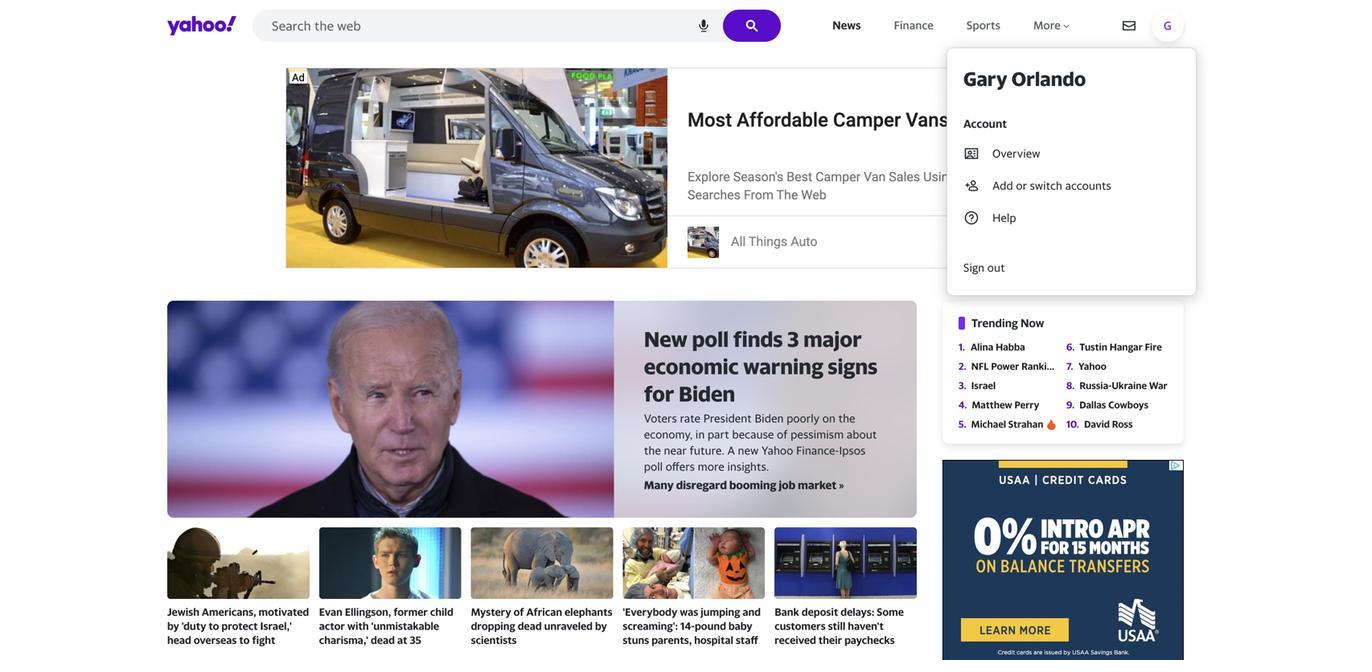 Task type: vqa. For each thing, say whether or not it's contained in the screenshot.
Yahoo inside the Voters Rate President Biden Poorly On The Economy, In Part Because Of Pessimism About The Near Future. A New Yahoo Finance-Ipsos Poll Offers More Insights. Many Disregard Booming Job Market »
yes



Task type: locate. For each thing, give the bounding box(es) containing it.
1 horizontal spatial dead
[[518, 620, 542, 633]]

nfl
[[972, 361, 989, 372]]

1 horizontal spatial biden
[[755, 412, 784, 425]]

biden inside new poll finds 3 major economic warning signs for biden
[[679, 381, 735, 406]]

new poll finds 3 major economic warning signs for biden
[[644, 327, 878, 406]]

by inside mystery of african elephants dropping dead unraveled by scientists
[[595, 620, 607, 633]]

advertisement region
[[286, 68, 1066, 269], [943, 460, 1184, 660]]

biden up the rate at bottom right
[[679, 381, 735, 406]]

1 horizontal spatial poll
[[692, 327, 729, 352]]

poll up the many
[[644, 460, 663, 474]]

by up head
[[167, 620, 179, 633]]

account
[[964, 117, 1007, 130]]

to
[[209, 620, 219, 633], [239, 634, 250, 647]]

warning
[[743, 354, 824, 379]]

0 horizontal spatial yahoo
[[762, 444, 794, 457]]

near
[[664, 444, 687, 457]]

mystery of african elephants dropping dead unraveled by scientists
[[471, 606, 613, 647]]

switch
[[1030, 179, 1063, 192]]

of left african
[[514, 606, 524, 619]]

voters rate president biden poorly on the economy, in part because of pessimism about the near future. a new yahoo finance-ipsos poll offers more insights. many disregard booming job market »
[[644, 412, 877, 492]]

poll up economic
[[692, 327, 729, 352]]

biden
[[679, 381, 735, 406], [755, 412, 784, 425]]

'everybody was jumping and screaming': 14-pound baby stuns parents, hospital staff
[[623, 606, 761, 647]]

0 horizontal spatial biden
[[679, 381, 735, 406]]

finds
[[733, 327, 783, 352]]

jewish americans, motivated by 'duty to protect israel,' head overseas to fight
[[167, 606, 309, 647]]

former
[[394, 606, 428, 619]]

1 vertical spatial yahoo
[[762, 444, 794, 457]]

president
[[704, 412, 752, 425]]

out
[[988, 261, 1005, 274]]

0 horizontal spatial the
[[644, 444, 661, 457]]

0 horizontal spatial of
[[514, 606, 524, 619]]

1 vertical spatial poll
[[644, 460, 663, 474]]

add or switch accounts link
[[956, 171, 1188, 203]]

offers
[[666, 460, 695, 474]]

bank
[[775, 606, 799, 619]]

market »
[[798, 479, 844, 492]]

unraveled
[[544, 620, 593, 633]]

overview link
[[956, 138, 1188, 171]]

the down economy,
[[644, 444, 661, 457]]

2 by from the left
[[595, 620, 607, 633]]

0 horizontal spatial to
[[209, 620, 219, 633]]

ukraine
[[1112, 380, 1147, 391]]

35
[[410, 634, 421, 647]]

new
[[738, 444, 759, 457]]

of inside mystery of african elephants dropping dead unraveled by scientists
[[514, 606, 524, 619]]

jewish
[[167, 606, 199, 619]]

in
[[696, 428, 705, 441]]

the right on
[[839, 412, 856, 425]]

job
[[779, 479, 796, 492]]

dead inside mystery of african elephants dropping dead unraveled by scientists
[[518, 620, 542, 633]]

david
[[1084, 419, 1110, 430]]

3.
[[959, 380, 967, 391]]

1 horizontal spatial of
[[777, 428, 788, 441]]

their
[[819, 634, 842, 647]]

rankings
[[1022, 361, 1063, 372]]

stuns
[[623, 634, 649, 647]]

7.
[[1067, 361, 1074, 372]]

staff
[[736, 634, 759, 647]]

yahoo
[[1079, 361, 1107, 372], [762, 444, 794, 457]]

1 by from the left
[[167, 620, 179, 633]]

of
[[777, 428, 788, 441], [514, 606, 524, 619]]

1 vertical spatial of
[[514, 606, 524, 619]]

1 horizontal spatial to
[[239, 634, 250, 647]]

finance-
[[796, 444, 839, 457]]

scientists
[[471, 634, 517, 647]]

1 vertical spatial to
[[239, 634, 250, 647]]

biden up because
[[755, 412, 784, 425]]

poll inside voters rate president biden poorly on the economy, in part because of pessimism about the near future. a new yahoo finance-ipsos poll offers more insights. many disregard booming job market »
[[644, 460, 663, 474]]

1 vertical spatial dead
[[371, 634, 395, 647]]

0 vertical spatial yahoo
[[1079, 361, 1107, 372]]

paychecks
[[845, 634, 895, 647]]

poll inside new poll finds 3 major economic warning signs for biden
[[692, 327, 729, 352]]

6. tustin hangar fire 7. yahoo 8. russia-ukraine war 9. dallas cowboys 10. david ross
[[1067, 341, 1168, 430]]

dropping
[[471, 620, 515, 633]]

power
[[991, 361, 1020, 372]]

fire
[[1145, 341, 1162, 353]]

10.
[[1067, 419, 1080, 430]]

jewish americans, motivated by 'duty to protect israel,' head overseas to fight link
[[167, 528, 310, 648]]

yahoo right new
[[762, 444, 794, 457]]

0 horizontal spatial poll
[[644, 460, 663, 474]]

mystery
[[471, 606, 511, 619]]

accounts
[[1066, 179, 1112, 192]]

dead
[[518, 620, 542, 633], [371, 634, 395, 647]]

matthew
[[972, 399, 1013, 411]]

add
[[993, 179, 1013, 192]]

biden inside voters rate president biden poorly on the economy, in part because of pessimism about the near future. a new yahoo finance-ipsos poll offers more insights. many disregard booming job market »
[[755, 412, 784, 425]]

0 vertical spatial of
[[777, 428, 788, 441]]

yahoo inside voters rate president biden poorly on the economy, in part because of pessimism about the near future. a new yahoo finance-ipsos poll offers more insights. many disregard booming job market »
[[762, 444, 794, 457]]

haven't
[[848, 620, 884, 633]]

0 vertical spatial dead
[[518, 620, 542, 633]]

by down elephants
[[595, 620, 607, 633]]

check your mail image
[[1123, 19, 1136, 32]]

1 horizontal spatial by
[[595, 620, 607, 633]]

search image
[[746, 19, 759, 32]]

yahoo down the tustin
[[1079, 361, 1107, 372]]

0 vertical spatial the
[[839, 412, 856, 425]]

sports link
[[964, 15, 1004, 36]]

dead down african
[[518, 620, 542, 633]]

parents,
[[652, 634, 692, 647]]

g button
[[1152, 10, 1184, 42]]

None search field
[[253, 10, 781, 47]]

1 vertical spatial biden
[[755, 412, 784, 425]]

bank deposit delays: some customers still haven't received their paychecks link
[[775, 528, 917, 648]]

manage your yahoo accounts group
[[947, 47, 1197, 296]]

to up overseas
[[209, 620, 219, 633]]

fight
[[252, 634, 275, 647]]

0 horizontal spatial by
[[167, 620, 179, 633]]

dead left at
[[371, 634, 395, 647]]

14-
[[681, 620, 695, 633]]

on
[[823, 412, 836, 425]]

of down poorly
[[777, 428, 788, 441]]

voters
[[644, 412, 677, 425]]

still
[[828, 620, 846, 633]]

to down protect
[[239, 634, 250, 647]]

0 vertical spatial biden
[[679, 381, 735, 406]]

booming
[[730, 479, 777, 492]]

0 horizontal spatial dead
[[371, 634, 395, 647]]

trending now
[[972, 317, 1045, 330]]

overview
[[993, 147, 1041, 160]]

1 horizontal spatial yahoo
[[1079, 361, 1107, 372]]

a
[[728, 444, 735, 457]]

0 vertical spatial poll
[[692, 327, 729, 352]]

about
[[847, 428, 877, 441]]



Task type: describe. For each thing, give the bounding box(es) containing it.
many
[[644, 479, 674, 492]]

help
[[993, 211, 1016, 224]]

israel,'
[[260, 620, 292, 633]]

gary orlando
[[964, 67, 1086, 91]]

by inside jewish americans, motivated by 'duty to protect israel,' head overseas to fight
[[167, 620, 179, 633]]

1 vertical spatial the
[[644, 444, 661, 457]]

add or switch accounts
[[993, 179, 1112, 192]]

customers
[[775, 620, 826, 633]]

9.
[[1067, 399, 1075, 411]]

future.
[[690, 444, 725, 457]]

more
[[1034, 18, 1061, 32]]

alina
[[971, 341, 994, 353]]

cowboys
[[1109, 399, 1149, 411]]

because
[[732, 428, 774, 441]]

major
[[804, 327, 862, 352]]

poorly
[[787, 412, 820, 425]]

pound
[[695, 620, 726, 633]]

gary
[[964, 67, 1008, 91]]

now
[[1021, 317, 1045, 330]]

part
[[708, 428, 729, 441]]

orlando
[[1012, 67, 1086, 91]]

overseas
[[194, 634, 237, 647]]

strahan
[[1009, 419, 1044, 430]]

5.
[[959, 419, 967, 430]]

finance
[[894, 18, 934, 32]]

gary orlando toolbar
[[947, 10, 1197, 296]]

screaming':
[[623, 620, 678, 633]]

news link
[[830, 15, 864, 36]]

new
[[644, 327, 688, 352]]

hospital
[[694, 634, 734, 647]]

pessimism
[[791, 428, 844, 441]]

economy,
[[644, 428, 693, 441]]

8.
[[1067, 380, 1075, 391]]

at
[[397, 634, 407, 647]]

some
[[877, 606, 904, 619]]

or
[[1016, 179, 1027, 192]]

child
[[430, 606, 454, 619]]

'everybody was jumping and screaming': 14-pound baby stuns parents, hospital staff link
[[623, 528, 765, 648]]

yahoo inside 6. tustin hangar fire 7. yahoo 8. russia-ukraine war 9. dallas cowboys 10. david ross
[[1079, 361, 1107, 372]]

mystery of african elephants dropping dead unraveled by scientists link
[[471, 528, 613, 648]]

g
[[1164, 19, 1172, 32]]

rate
[[680, 412, 701, 425]]

elephants
[[565, 606, 613, 619]]

hangar
[[1110, 341, 1143, 353]]

sign out
[[964, 261, 1005, 274]]

'duty
[[182, 620, 206, 633]]

Search query text field
[[253, 10, 781, 42]]

more
[[698, 460, 725, 474]]

bank deposit delays: some customers still haven't received their paychecks
[[775, 606, 904, 647]]

charisma,'
[[319, 634, 368, 647]]

actor
[[319, 620, 345, 633]]

ipsos
[[839, 444, 866, 457]]

americans,
[[202, 606, 256, 619]]

was
[[680, 606, 698, 619]]

help link
[[956, 203, 1188, 235]]

war
[[1149, 380, 1168, 391]]

received
[[775, 634, 816, 647]]

perry
[[1015, 399, 1040, 411]]

insights.
[[728, 460, 769, 474]]

motivated
[[259, 606, 309, 619]]

protect
[[222, 620, 258, 633]]

evan
[[319, 606, 343, 619]]

more button
[[1031, 15, 1075, 36]]

sign out link
[[956, 253, 1172, 282]]

evan ellingson, former child actor with 'unmistakable charisma,' dead at 35
[[319, 606, 454, 647]]

finance link
[[891, 15, 937, 36]]

flame: michael strahan image
[[1047, 418, 1056, 431]]

1.
[[959, 341, 965, 353]]

ellingson,
[[345, 606, 391, 619]]

deposit
[[802, 606, 838, 619]]

for
[[644, 381, 674, 406]]

of inside voters rate president biden poorly on the economy, in part because of pessimism about the near future. a new yahoo finance-ipsos poll offers more insights. many disregard booming job market »
[[777, 428, 788, 441]]

2.
[[959, 361, 967, 372]]

0 vertical spatial advertisement region
[[286, 68, 1066, 269]]

dead inside evan ellingson, former child actor with 'unmistakable charisma,' dead at 35
[[371, 634, 395, 647]]

signs
[[828, 354, 878, 379]]

1 horizontal spatial the
[[839, 412, 856, 425]]

russia-
[[1080, 380, 1112, 391]]

news
[[833, 18, 861, 32]]

0 vertical spatial to
[[209, 620, 219, 633]]

baby
[[729, 620, 753, 633]]

delays:
[[841, 606, 875, 619]]

4.
[[959, 399, 967, 411]]

evan ellingson, former child actor with 'unmistakable charisma,' dead at 35 link
[[319, 528, 461, 648]]

1 vertical spatial advertisement region
[[943, 460, 1184, 660]]

'unmistakable
[[371, 620, 439, 633]]

african
[[527, 606, 562, 619]]

1. alina habba 2. nfl power rankings 3. israel 4. matthew perry
[[959, 341, 1063, 411]]



